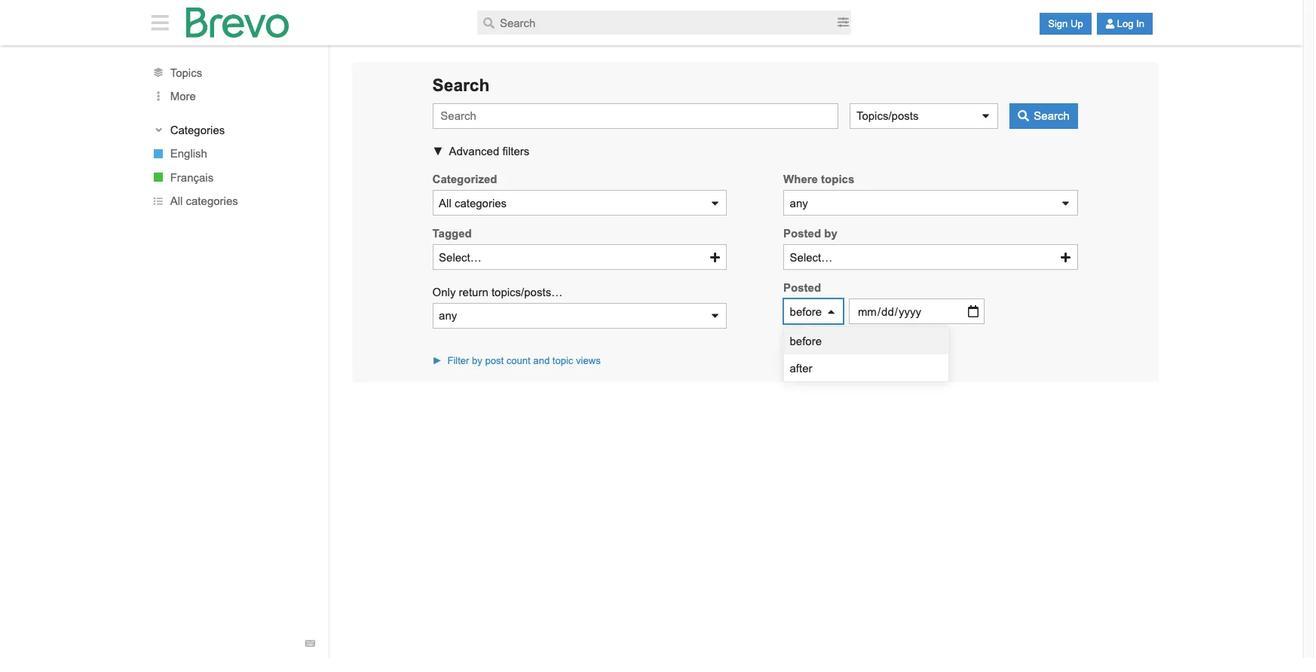 Task type: describe. For each thing, give the bounding box(es) containing it.
return
[[459, 286, 488, 299]]

topics/posts…
[[492, 286, 563, 299]]

only return topics/posts…
[[433, 286, 563, 299]]

0 horizontal spatial all categories
[[170, 195, 238, 208]]

1 radio item from the top
[[784, 327, 949, 354]]

layer group image
[[154, 68, 163, 77]]

select… for tagged
[[439, 251, 482, 264]]

select… for posted by
[[790, 251, 833, 264]]

where
[[784, 173, 818, 186]]

brevo community image
[[186, 8, 289, 38]]

by for posted
[[824, 227, 838, 240]]

Search text field
[[477, 11, 836, 35]]

search main content
[[137, 45, 1166, 658]]

search inside search button
[[1034, 110, 1070, 122]]

date date field
[[849, 299, 985, 325]]

by for filter
[[472, 355, 483, 367]]

sign
[[1048, 18, 1068, 29]]

up
[[1071, 18, 1083, 29]]

ellipsis v image
[[151, 91, 166, 101]]

and
[[533, 355, 550, 367]]

user image
[[1105, 19, 1115, 29]]

log in button
[[1097, 13, 1153, 35]]

2 radio item from the top
[[784, 354, 949, 382]]

region inside search main content
[[352, 382, 1159, 405]]

post
[[485, 355, 504, 367]]

views
[[576, 355, 601, 367]]

advanced filters
[[449, 145, 530, 157]]

more button
[[137, 84, 328, 108]]

topics
[[821, 173, 855, 186]]

0 horizontal spatial search
[[433, 75, 490, 95]]

posted by
[[784, 227, 838, 240]]

only
[[433, 286, 456, 299]]

categories
[[170, 123, 225, 136]]

search image inside button
[[1018, 110, 1029, 122]]

posted for posted
[[784, 282, 821, 294]]

topic
[[553, 355, 573, 367]]

in
[[1137, 18, 1145, 29]]

keyboard shortcuts image
[[305, 639, 315, 649]]

categories inside search field
[[455, 197, 507, 210]]

advanced
[[449, 145, 499, 157]]

where topics
[[784, 173, 855, 186]]

all categories inside search field
[[439, 197, 507, 210]]



Task type: locate. For each thing, give the bounding box(es) containing it.
posted down "where"
[[784, 227, 821, 240]]

all right list icon
[[170, 195, 183, 208]]

menu inside search field
[[784, 327, 949, 382]]

sign up button
[[1040, 13, 1092, 35]]

search button
[[1010, 103, 1078, 129]]

all inside search field
[[439, 197, 452, 210]]

english link
[[137, 142, 328, 166]]

more
[[170, 90, 196, 103]]

angle down image
[[154, 125, 164, 135]]

open advanced search image
[[838, 17, 849, 28]]

0 horizontal spatial all
[[170, 195, 183, 208]]

all categories down français
[[170, 195, 238, 208]]

0 horizontal spatial select…
[[439, 251, 482, 264]]

any for where
[[790, 197, 808, 210]]

1 select… from the left
[[439, 251, 482, 264]]

1 horizontal spatial select…
[[790, 251, 833, 264]]

any
[[790, 197, 808, 210], [439, 310, 457, 322]]

search
[[433, 75, 490, 95], [1034, 110, 1070, 122]]

1 horizontal spatial any
[[790, 197, 808, 210]]

any down "where"
[[790, 197, 808, 210]]

all down "categorized"
[[439, 197, 452, 210]]

list image
[[154, 197, 163, 206]]

by down topics
[[824, 227, 838, 240]]

any down only on the top of the page
[[439, 310, 457, 322]]

0 vertical spatial posted
[[784, 227, 821, 240]]

all categories link
[[137, 189, 328, 213]]

none search field containing search
[[352, 62, 1159, 382]]

1 horizontal spatial by
[[824, 227, 838, 240]]

1 vertical spatial by
[[472, 355, 483, 367]]

1 vertical spatial search
[[1034, 110, 1070, 122]]

posted for posted by
[[784, 227, 821, 240]]

search image
[[484, 17, 495, 28], [1018, 110, 1029, 122]]

0 horizontal spatial any
[[439, 310, 457, 322]]

0 horizontal spatial by
[[472, 355, 483, 367]]

log in
[[1117, 18, 1145, 29]]

0 vertical spatial search
[[433, 75, 490, 95]]

by left the post
[[472, 355, 483, 367]]

log
[[1117, 18, 1134, 29]]

topics link
[[137, 61, 328, 84]]

select… down posted by
[[790, 251, 833, 264]]

1 horizontal spatial categories
[[455, 197, 507, 210]]

topics
[[170, 66, 202, 79]]

categorized
[[433, 173, 497, 186]]

english
[[170, 147, 207, 160]]

1 horizontal spatial search image
[[1018, 110, 1029, 122]]

2 posted from the top
[[784, 282, 821, 294]]

1 horizontal spatial search
[[1034, 110, 1070, 122]]

hide sidebar image
[[147, 13, 173, 33]]

1 posted from the top
[[784, 227, 821, 240]]

filters
[[503, 145, 530, 157]]

menu
[[784, 327, 949, 382]]

français link
[[137, 166, 328, 189]]

1 vertical spatial posted
[[784, 282, 821, 294]]

2 select… from the left
[[790, 251, 833, 264]]

1 horizontal spatial all categories
[[439, 197, 507, 210]]

count
[[507, 355, 531, 367]]

0 vertical spatial search image
[[484, 17, 495, 28]]

all categories
[[170, 195, 238, 208], [439, 197, 507, 210]]

select… down tagged
[[439, 251, 482, 264]]

tagged
[[433, 227, 472, 240]]

0 vertical spatial by
[[824, 227, 838, 240]]

0 horizontal spatial search image
[[484, 17, 495, 28]]

all
[[170, 195, 183, 208], [439, 197, 452, 210]]

1 vertical spatial any
[[439, 310, 457, 322]]

sign up
[[1048, 18, 1083, 29]]

1 vertical spatial search image
[[1018, 110, 1029, 122]]

before
[[790, 305, 822, 318]]

1 horizontal spatial all
[[439, 197, 452, 210]]

0 vertical spatial any
[[790, 197, 808, 210]]

0 horizontal spatial categories
[[186, 195, 238, 208]]

posted
[[784, 227, 821, 240], [784, 282, 821, 294]]

by
[[824, 227, 838, 240], [472, 355, 483, 367]]

select…
[[439, 251, 482, 264], [790, 251, 833, 264]]

français
[[170, 171, 214, 184]]

None search field
[[352, 62, 1159, 382]]

radio item
[[784, 327, 949, 354], [784, 354, 949, 382]]

filter
[[448, 355, 469, 367]]

enter search keyword text field
[[433, 103, 839, 129]]

region
[[352, 382, 1159, 405]]

any for only
[[439, 310, 457, 322]]

topics/posts
[[857, 110, 919, 122]]

categories button
[[151, 122, 314, 137]]

posted up before
[[784, 282, 821, 294]]

categories
[[186, 195, 238, 208], [455, 197, 507, 210]]

categories down "categorized"
[[455, 197, 507, 210]]

categories down français
[[186, 195, 238, 208]]

none search field inside search main content
[[352, 62, 1159, 382]]

all categories down "categorized"
[[439, 197, 507, 210]]

filter by post count and topic views
[[448, 355, 601, 367]]



Task type: vqa. For each thing, say whether or not it's contained in the screenshot.
Forms: Bad English for disposable email validation
no



